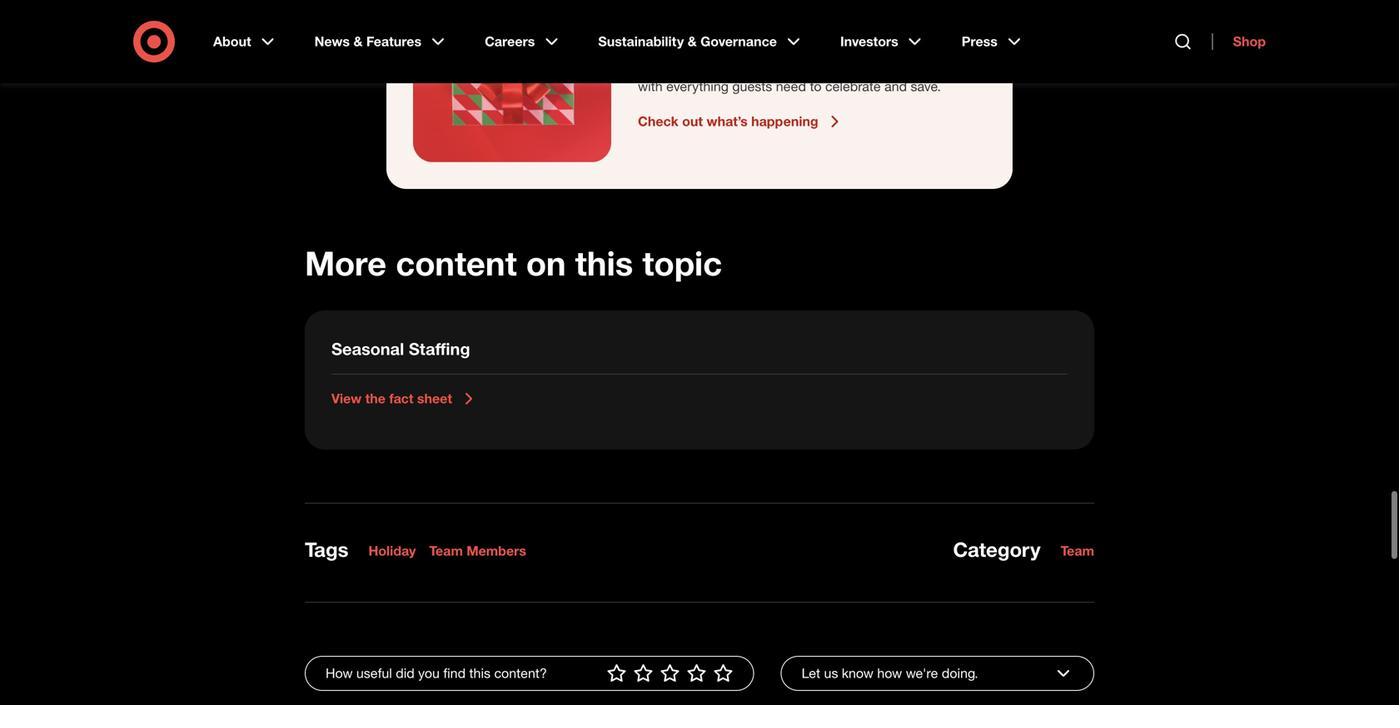 Task type: locate. For each thing, give the bounding box(es) containing it.
features
[[366, 33, 422, 50]]

& left options.
[[688, 33, 697, 50]]

and left save.
[[885, 71, 907, 87]]

holiday link
[[369, 536, 416, 552]]

team
[[429, 536, 463, 552], [1061, 536, 1095, 552]]

2 team from the left
[[1061, 536, 1095, 552]]

did
[[396, 658, 415, 674]]

investors link
[[829, 20, 937, 63]]

the
[[365, 383, 386, 399]]

0 horizontal spatial &
[[354, 33, 363, 50]]

know
[[842, 658, 874, 674]]

everything
[[667, 71, 729, 87]]

team link
[[1061, 536, 1095, 552]]

news & features link
[[303, 20, 460, 63]]

let us know how we're doing.
[[802, 658, 979, 674]]

& inside the news & features link
[[354, 33, 363, 50]]

careers link
[[473, 20, 573, 63]]

sustainability & governance
[[598, 33, 777, 50]]

press link
[[950, 20, 1036, 63]]

celebrate
[[826, 71, 881, 87]]

check out what's happening
[[638, 106, 819, 122]]

team for team link at the right bottom of page
[[1061, 536, 1095, 552]]

this right find
[[469, 658, 491, 674]]

out
[[682, 106, 703, 122]]

about
[[213, 33, 251, 50]]

sustainability
[[598, 33, 684, 50]]

careers
[[485, 33, 535, 50]]

&
[[354, 33, 363, 50], [688, 33, 697, 50]]

content?
[[494, 658, 547, 674]]

is
[[837, 49, 847, 65]]

team for team members
[[429, 536, 463, 552]]

team right category
[[1061, 536, 1095, 552]]

affordable options. joyful inspiration. easy shopping experiences. the holiday season is here and we're ready with everything guests need to celebrate and save.
[[638, 27, 975, 87]]

holiday
[[369, 536, 416, 552]]

guests
[[733, 71, 773, 87]]

view the fact sheet link
[[332, 382, 479, 402]]

1 horizontal spatial team
[[1061, 536, 1095, 552]]

holiday
[[744, 49, 787, 65]]

team left 'members' on the bottom left of the page
[[429, 536, 463, 552]]

content
[[396, 235, 517, 276]]

let us know how we're doing. button
[[802, 656, 1074, 676]]

doing.
[[942, 658, 979, 674]]

easy
[[861, 27, 889, 44]]

1 vertical spatial and
[[885, 71, 907, 87]]

useful
[[356, 658, 392, 674]]

2 & from the left
[[688, 33, 697, 50]]

0 horizontal spatial team
[[429, 536, 463, 552]]

sustainability & governance link
[[587, 20, 816, 63]]

and
[[880, 49, 903, 65], [885, 71, 907, 87]]

options.
[[703, 27, 750, 44]]

team members link
[[429, 536, 526, 552]]

how
[[326, 658, 353, 674]]

view the fact sheet
[[332, 383, 452, 399]]

season
[[790, 49, 833, 65]]

inspiration.
[[793, 27, 857, 44]]

shopping
[[893, 27, 949, 44]]

affordable
[[638, 27, 699, 44]]

ready
[[941, 49, 975, 65]]

1 & from the left
[[354, 33, 363, 50]]

and down easy
[[880, 49, 903, 65]]

1 horizontal spatial this
[[575, 235, 633, 276]]

need
[[776, 71, 806, 87]]

& right news
[[354, 33, 363, 50]]

& for governance
[[688, 33, 697, 50]]

1 horizontal spatial &
[[688, 33, 697, 50]]

press
[[962, 33, 998, 50]]

this right "on"
[[575, 235, 633, 276]]

1 vertical spatial this
[[469, 658, 491, 674]]

we're
[[907, 49, 938, 65]]

1 team from the left
[[429, 536, 463, 552]]

& inside sustainability & governance link
[[688, 33, 697, 50]]

more
[[305, 235, 387, 276]]

fact
[[389, 383, 414, 399]]

more content on this topic
[[305, 235, 722, 276]]

this
[[575, 235, 633, 276], [469, 658, 491, 674]]



Task type: describe. For each thing, give the bounding box(es) containing it.
check out what's happening link
[[638, 104, 845, 124]]

category
[[953, 530, 1041, 554]]

what's
[[707, 106, 748, 122]]

experiences.
[[638, 49, 714, 65]]

about link
[[202, 20, 290, 63]]

we're
[[906, 658, 938, 674]]

news & features
[[315, 33, 422, 50]]

governance
[[701, 33, 777, 50]]

check
[[638, 106, 679, 122]]

to
[[810, 71, 822, 87]]

the
[[718, 49, 740, 65]]

seasonal staffing
[[332, 332, 470, 352]]

us
[[824, 658, 838, 674]]

tags
[[305, 530, 349, 554]]

find
[[444, 658, 466, 674]]

0 vertical spatial this
[[575, 235, 633, 276]]

news
[[315, 33, 350, 50]]

how
[[878, 658, 902, 674]]

investors
[[841, 33, 899, 50]]

on
[[526, 235, 566, 276]]

with
[[638, 71, 663, 87]]

save.
[[911, 71, 941, 87]]

0 vertical spatial and
[[880, 49, 903, 65]]

members
[[467, 536, 526, 552]]

shop link
[[1213, 33, 1266, 50]]

& for features
[[354, 33, 363, 50]]

team members
[[429, 536, 526, 552]]

0 horizontal spatial this
[[469, 658, 491, 674]]

seasonal
[[332, 332, 404, 352]]

sheet
[[417, 383, 452, 399]]

how useful did you find this content?
[[326, 658, 547, 674]]

staffing
[[409, 332, 470, 352]]

a red graphic with a wrapped present in the center. image
[[413, 0, 611, 155]]

view
[[332, 383, 362, 399]]

topic
[[643, 235, 722, 276]]

you
[[418, 658, 440, 674]]

let
[[802, 658, 821, 674]]

shop
[[1233, 33, 1266, 50]]

happening
[[752, 106, 819, 122]]

joyful
[[754, 27, 789, 44]]

here
[[850, 49, 877, 65]]



Task type: vqa. For each thing, say whether or not it's contained in the screenshot.
the communities*
no



